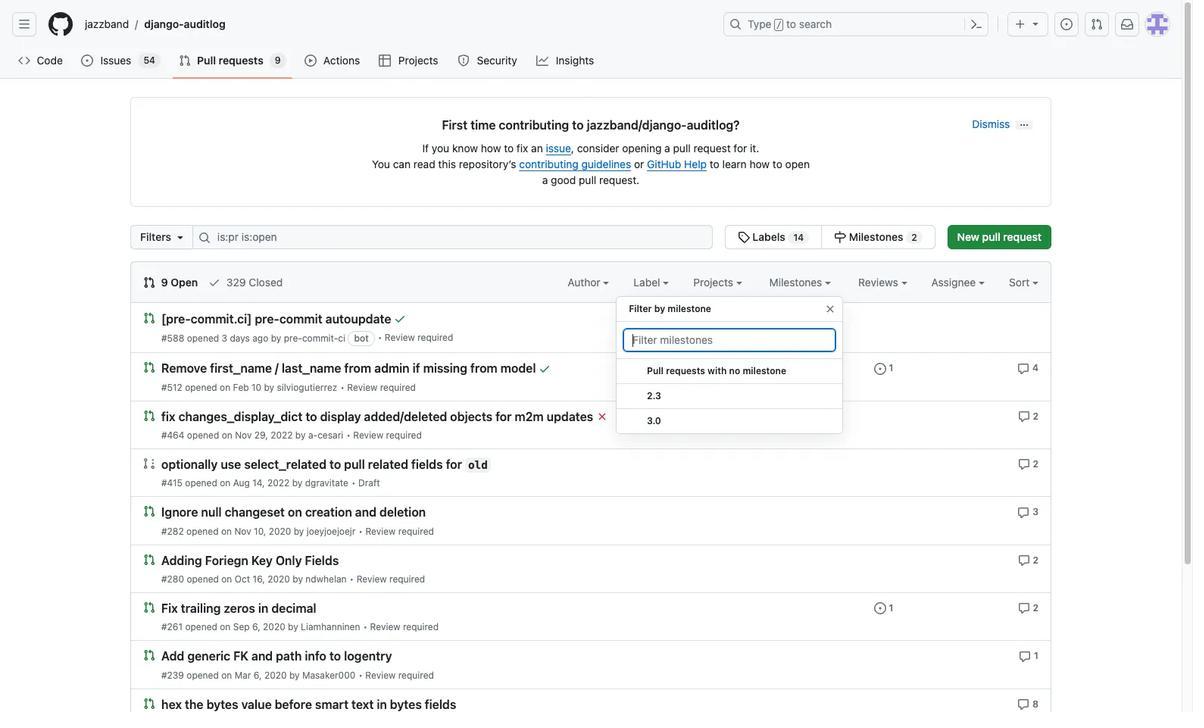 Task type: vqa. For each thing, say whether or not it's contained in the screenshot.
comment icon related to 8 link
yes



Task type: describe. For each thing, give the bounding box(es) containing it.
triangle down image inside filters popup button
[[174, 231, 186, 243]]

it.
[[750, 142, 760, 155]]

1 link for fix trailing zeros in decimal
[[874, 601, 894, 615]]

and inside ignore null changeset on creation and deletion #282             opened on nov 10, 2020 by joeyjoejoejr • review required
[[355, 506, 377, 519]]

3 2 link from the top
[[1018, 553, 1039, 567]]

how inside to learn how to open a good pull request.
[[750, 158, 770, 170]]

label button
[[634, 274, 669, 290]]

git pull request image inside 9 open link
[[143, 277, 155, 289]]

16,
[[253, 574, 265, 585]]

4 2 link from the top
[[1018, 601, 1039, 615]]

add generic fk and path info to logentry #239             opened on mar 6, 2020 by masaker000 • review required
[[161, 650, 434, 681]]

remove first_name / last_name from admin if missing from model
[[161, 362, 536, 376]]

insights
[[556, 54, 594, 67]]

tag image
[[738, 231, 750, 243]]

by right 10
[[264, 382, 274, 393]]

2 inside the milestones 2
[[912, 232, 917, 243]]

cesari
[[318, 430, 343, 441]]

fix changes_display_dict to display added/deleted objects for m2m updates link
[[161, 410, 594, 424]]

open pull request element for fix changes_display_dict to display added/deleted objects for m2m updates
[[143, 409, 155, 422]]

homepage image
[[48, 12, 73, 36]]

2 vertical spatial 1 link
[[1019, 649, 1039, 663]]

fix
[[161, 602, 178, 615]]

review required link for liamhanninen
[[370, 621, 439, 633]]

code
[[37, 54, 63, 67]]

#464
[[161, 430, 184, 441]]

#588             opened 3 days ago by pre-commit-ci
[[161, 333, 346, 344]]

open pull request image for ignore null changeset on creation and deletion
[[143, 506, 155, 518]]

issue element
[[725, 225, 935, 249]]

close menu image
[[825, 303, 837, 315]]

3.0 link
[[617, 409, 843, 434]]

github help link
[[647, 158, 707, 170]]

#415
[[161, 478, 183, 489]]

open pull request element for fix trailing zeros in decimal
[[143, 601, 155, 614]]

hex
[[161, 698, 182, 711]]

adding foriegn key only fields link
[[161, 554, 339, 567]]

opened inside fix trailing zeros in decimal #261             opened on sep 6, 2020 by liamhanninen • review required
[[185, 621, 217, 633]]

on inside add generic fk and path info to logentry #239             opened on mar 6, 2020 by masaker000 • review required
[[221, 669, 232, 681]]

consider
[[577, 142, 619, 155]]

graph image
[[537, 55, 549, 67]]

if
[[413, 362, 420, 376]]

to inside add generic fk and path info to logentry #239             opened on mar 6, 2020 by masaker000 • review required
[[329, 650, 341, 663]]

comment image for third 2 link from the bottom of the page
[[1018, 459, 1030, 471]]

a-cesari link
[[308, 430, 343, 441]]

review down fix changes_display_dict to display added/deleted objects for m2m updates
[[353, 430, 384, 441]]

to up ,
[[572, 118, 584, 132]]

to up a-
[[306, 410, 317, 424]]

0 vertical spatial 2022
[[271, 430, 293, 441]]

a inside to learn how to open a good pull request.
[[542, 174, 548, 186]]

• inside fix trailing zeros in decimal #261             opened on sep 6, 2020 by liamhanninen • review required
[[363, 621, 368, 633]]

2 from from the left
[[471, 362, 498, 376]]

on down the null
[[221, 526, 232, 537]]

2 2 link from the top
[[1018, 457, 1039, 471]]

0 vertical spatial projects
[[398, 54, 438, 67]]

open pull request image for fix trailing zeros in decimal
[[143, 602, 155, 614]]

on left creation
[[288, 506, 302, 519]]

changes_display_dict
[[179, 410, 303, 424]]

security link
[[452, 49, 525, 72]]

pull requests with no milestone link
[[617, 359, 843, 384]]

type / to search
[[748, 17, 832, 30]]

to learn how to open a good pull request.
[[542, 158, 810, 186]]

opening
[[622, 142, 662, 155]]

1 horizontal spatial /
[[275, 362, 279, 376]]

comment image for 4th 2 link
[[1018, 603, 1030, 615]]

0 vertical spatial triangle down image
[[1030, 17, 1042, 30]]

2 horizontal spatial git pull request image
[[1091, 18, 1103, 30]]

open pull request image for add generic fk and path info to logentry
[[143, 650, 155, 662]]

opened down commit.ci]
[[187, 333, 219, 344]]

type
[[748, 17, 772, 30]]

masaker000
[[302, 669, 356, 681]]

• down remove first_name / last_name from admin if missing from model
[[340, 382, 345, 393]]

new pull request link
[[948, 225, 1052, 249]]

label
[[634, 276, 663, 289]]

pull for pull requests with no milestone
[[647, 365, 664, 377]]

1 vertical spatial contributing
[[519, 158, 579, 170]]

0 vertical spatial for
[[734, 142, 747, 155]]

open pull request element for adding foriegn key only fields
[[143, 553, 155, 566]]

menu containing filter by milestone
[[616, 290, 843, 446]]

review required link for ndwhelan
[[357, 574, 425, 585]]

and inside add generic fk and path info to logentry #239             opened on mar 6, 2020 by masaker000 • review required
[[251, 650, 273, 663]]

to left the open
[[773, 158, 783, 170]]

hex the bytes value before smart text in bytes fields link
[[161, 698, 456, 711]]

adding foriegn key only fields #280             opened on oct 16, 2020 by ndwhelan • review required
[[161, 554, 425, 585]]

milestone image
[[834, 231, 846, 243]]

by left a-
[[295, 430, 306, 441]]

9 open link
[[143, 274, 198, 290]]

ago
[[252, 333, 268, 344]]

1 for remove first_name / last_name from admin if missing from model
[[889, 362, 894, 374]]

2.3 link
[[617, 384, 843, 409]]

6, inside add generic fk and path info to logentry #239             opened on mar 6, 2020 by masaker000 • review required
[[254, 669, 262, 681]]

opened down remove
[[185, 382, 217, 393]]

2020 inside fix trailing zeros in decimal #261             opened on sep 6, 2020 by liamhanninen • review required
[[263, 621, 285, 633]]

value
[[241, 698, 272, 711]]

0 vertical spatial milestone
[[668, 303, 711, 314]]

9 for 9 open
[[161, 276, 168, 289]]

by right ago
[[271, 333, 281, 344]]

fields inside optionally use select_related to pull related fields for old #415             opened on aug 14, 2022 by dgravitate • draft
[[411, 458, 443, 471]]

no
[[729, 365, 741, 377]]

Search all issues text field
[[192, 225, 713, 249]]

[pre-
[[161, 312, 191, 326]]

opened inside add generic fk and path info to logentry #239             opened on mar 6, 2020 by masaker000 • review required
[[187, 669, 219, 681]]

optionally
[[161, 458, 218, 471]]

hex the bytes value before smart text in bytes fields
[[161, 698, 456, 711]]

comment image for 8 link
[[1018, 698, 1030, 711]]

by inside adding foriegn key only fields #280             opened on oct 16, 2020 by ndwhelan • review required
[[293, 574, 303, 585]]

open pull request element for remove first_name / last_name from admin if missing from model
[[143, 361, 155, 374]]

joeyjoejoejr link
[[307, 526, 356, 537]]

4 link
[[1018, 361, 1039, 375]]

54
[[144, 55, 155, 66]]

requests for pull requests with no milestone
[[666, 365, 705, 377]]

• inside add generic fk and path info to logentry #239             opened on mar 6, 2020 by masaker000 • review required
[[359, 669, 363, 681]]

in inside fix trailing zeros in decimal #261             opened on sep 6, 2020 by liamhanninen • review required
[[258, 602, 269, 615]]

0 vertical spatial 3
[[222, 333, 227, 344]]

• inside adding foriegn key only fields #280             opened on oct 16, 2020 by ndwhelan • review required
[[350, 574, 354, 585]]

opened inside optionally use select_related to pull related fields for old #415             opened on aug 14, 2022 by dgravitate • draft
[[185, 478, 217, 489]]

draft pull request element
[[143, 457, 155, 470]]

issues
[[100, 54, 131, 67]]

silviogutierrez link
[[277, 382, 337, 393]]

• right cesari at the left bottom
[[346, 430, 351, 441]]

pull right new
[[983, 230, 1001, 243]]

text
[[352, 698, 374, 711]]

1 2 link from the top
[[1018, 409, 1039, 423]]

django-auditlog link
[[138, 12, 232, 36]]

jazzband / django-auditlog
[[85, 17, 226, 31]]

review required link for masaker000
[[365, 669, 434, 681]]

objects
[[450, 410, 493, 424]]

related
[[368, 458, 408, 471]]

0 vertical spatial a
[[665, 142, 670, 155]]

open
[[785, 158, 810, 170]]

creation
[[305, 506, 352, 519]]

you
[[372, 158, 390, 170]]

contributing guidelines link
[[519, 158, 631, 170]]

...
[[1020, 117, 1029, 128]]

projects inside popup button
[[694, 276, 736, 289]]

opened right #464
[[187, 430, 219, 441]]

new pull request
[[957, 230, 1042, 243]]

ndwhelan
[[306, 574, 347, 585]]

info
[[305, 650, 327, 663]]

open pull request element for ignore null changeset on creation and deletion
[[143, 505, 155, 518]]

1 for fix trailing zeros in decimal
[[889, 602, 894, 614]]

you can read this repository's contributing guidelines or github help
[[372, 158, 707, 170]]

smart
[[315, 698, 349, 711]]

none search field containing filters
[[130, 225, 935, 249]]

security
[[477, 54, 517, 67]]

plus image
[[1015, 18, 1027, 30]]

ci
[[338, 333, 346, 344]]

guidelines
[[582, 158, 631, 170]]

remove
[[161, 362, 207, 376]]

use
[[221, 458, 241, 471]]

required inside add generic fk and path info to logentry #239             opened on mar 6, 2020 by masaker000 • review required
[[398, 669, 434, 681]]

if
[[423, 142, 429, 155]]

1 vertical spatial for
[[496, 410, 512, 424]]

filters button
[[130, 225, 193, 249]]

comment image for 4 link
[[1018, 363, 1030, 375]]

adding
[[161, 554, 202, 567]]

3.0
[[647, 415, 661, 427]]

6, inside fix trailing zeros in decimal #261             opened on sep 6, 2020 by liamhanninen • review required
[[252, 621, 260, 633]]

ignore
[[161, 506, 198, 519]]

to left search on the top
[[787, 17, 796, 30]]

play image
[[304, 55, 316, 67]]

optionally use select_related to pull related fields for old #415             opened on aug 14, 2022 by dgravitate • draft
[[161, 458, 488, 489]]

milestones for milestones
[[770, 276, 825, 289]]

decimal
[[272, 602, 316, 615]]

closed
[[249, 276, 283, 289]]

1 from from the left
[[344, 362, 371, 376]]

0 vertical spatial contributing
[[499, 118, 569, 132]]



Task type: locate. For each thing, give the bounding box(es) containing it.
1 vertical spatial triangle down image
[[174, 231, 186, 243]]

table image
[[379, 55, 391, 67]]

comment image for 1 link to the bottom
[[1019, 651, 1031, 663]]

how down it.
[[750, 158, 770, 170]]

first_name
[[210, 362, 272, 376]]

contributing down the issue
[[519, 158, 579, 170]]

check image
[[208, 277, 221, 289]]

ignore null changeset on creation and deletion #282             opened on nov 10, 2020 by joeyjoejoejr • review required
[[161, 506, 434, 537]]

pull down auditlog
[[197, 54, 216, 67]]

9 left "open"
[[161, 276, 168, 289]]

•
[[378, 332, 382, 343], [340, 382, 345, 393], [346, 430, 351, 441], [352, 478, 356, 489], [359, 526, 363, 537], [350, 574, 354, 585], [363, 621, 368, 633], [359, 669, 363, 681]]

1 horizontal spatial requests
[[666, 365, 705, 377]]

• right the bot
[[378, 332, 382, 343]]

0 horizontal spatial how
[[481, 142, 501, 155]]

jazzband link
[[79, 12, 135, 36]]

review inside fix trailing zeros in decimal #261             opened on sep 6, 2020 by liamhanninen • review required
[[370, 621, 400, 633]]

requests left with at bottom right
[[666, 365, 705, 377]]

0 vertical spatial pre-
[[255, 312, 279, 326]]

2 horizontal spatial for
[[734, 142, 747, 155]]

14
[[794, 232, 804, 243]]

projects up "filter by milestone"
[[694, 276, 736, 289]]

#282
[[161, 526, 184, 537]]

0 horizontal spatial 9
[[161, 276, 168, 289]]

open pull request image for remove first_name / last_name from admin if missing from model
[[143, 362, 155, 374]]

jazzband/django-
[[587, 118, 687, 132]]

ignore null changeset on creation and deletion link
[[161, 506, 426, 519]]

0 horizontal spatial 3
[[222, 333, 227, 344]]

a up 'github'
[[665, 142, 670, 155]]

opened inside adding foriegn key only fields #280             opened on oct 16, 2020 by ndwhelan • review required
[[187, 574, 219, 585]]

on inside adding foriegn key only fields #280             opened on oct 16, 2020 by ndwhelan • review required
[[221, 574, 232, 585]]

open pull request element up the draft pull request element
[[143, 409, 155, 422]]

0 horizontal spatial a
[[542, 174, 548, 186]]

list containing jazzband
[[79, 12, 715, 36]]

review required link down 11 / 11 checks ok image
[[385, 332, 453, 343]]

time
[[471, 118, 496, 132]]

fix trailing zeros in decimal #261             opened on sep 6, 2020 by liamhanninen • review required
[[161, 602, 439, 633]]

0 horizontal spatial git pull request image
[[143, 277, 155, 289]]

comment image
[[1018, 555, 1030, 567], [1018, 603, 1030, 615], [1019, 651, 1031, 663], [1018, 698, 1030, 711]]

0 vertical spatial 9
[[275, 55, 281, 66]]

1 vertical spatial milestones
[[770, 276, 825, 289]]

request
[[694, 142, 731, 155], [1004, 230, 1042, 243]]

1 horizontal spatial 9
[[275, 55, 281, 66]]

triangle down image left search image
[[174, 231, 186, 243]]

open pull request image
[[143, 410, 155, 422], [143, 650, 155, 662]]

you
[[432, 142, 449, 155]]

0 horizontal spatial requests
[[219, 54, 264, 67]]

open pull request image left hex
[[143, 697, 155, 710]]

comment image
[[1018, 363, 1030, 375], [1018, 411, 1030, 423], [1018, 459, 1030, 471], [1018, 507, 1030, 519]]

code image
[[18, 55, 30, 67]]

to up repository's
[[504, 142, 514, 155]]

5 open pull request image from the top
[[143, 602, 155, 614]]

dgravitate
[[305, 478, 348, 489]]

1 vertical spatial 3
[[1033, 506, 1039, 518]]

1 vertical spatial 2022
[[267, 478, 290, 489]]

1 vertical spatial 1 link
[[874, 601, 894, 615]]

logentry
[[344, 650, 392, 663]]

4 open pull request element from the top
[[143, 505, 155, 518]]

pull for pull requests
[[197, 54, 216, 67]]

comment image for second 2 link from the bottom of the page
[[1018, 555, 1030, 567]]

open pull request image left [pre-
[[143, 312, 155, 324]]

required
[[418, 332, 453, 343], [380, 382, 416, 393], [386, 430, 422, 441], [398, 526, 434, 537], [389, 574, 425, 585], [403, 621, 439, 633], [398, 669, 434, 681]]

by inside ignore null changeset on creation and deletion #282             opened on nov 10, 2020 by joeyjoejoejr • review required
[[294, 526, 304, 537]]

required inside adding foriegn key only fields #280             opened on oct 16, 2020 by ndwhelan • review required
[[389, 574, 425, 585]]

display
[[320, 410, 361, 424]]

review down 11 / 11 checks ok image
[[385, 332, 415, 343]]

ndwhelan link
[[306, 574, 347, 585]]

0 vertical spatial 1
[[889, 362, 894, 374]]

1
[[889, 362, 894, 374], [889, 602, 894, 614], [1034, 650, 1039, 662]]

review required link up logentry at the left bottom of page
[[370, 621, 439, 633]]

1 horizontal spatial a
[[665, 142, 670, 155]]

issue opened image
[[1061, 18, 1073, 30], [81, 55, 93, 67], [874, 363, 886, 375], [874, 603, 886, 615]]

2 comment image from the top
[[1018, 411, 1030, 423]]

pull inside to learn how to open a good pull request.
[[579, 174, 597, 186]]

mar
[[235, 669, 251, 681]]

dismiss ...
[[972, 117, 1029, 130]]

pull up draft
[[344, 458, 365, 471]]

0 vertical spatial open pull request image
[[143, 410, 155, 422]]

0 horizontal spatial pre-
[[255, 312, 279, 326]]

open pull request element left ignore at left bottom
[[143, 505, 155, 518]]

on inside optionally use select_related to pull related fields for old #415             opened on aug 14, 2022 by dgravitate • draft
[[220, 478, 231, 489]]

1 / 6 checks ok image
[[596, 411, 609, 423]]

deletion
[[380, 506, 426, 519]]

review required link right ndwhelan
[[357, 574, 425, 585]]

8 open pull request element from the top
[[143, 697, 155, 710]]

bytes right the
[[207, 698, 238, 711]]

1 horizontal spatial fix
[[517, 142, 528, 155]]

open pull request element left [pre-
[[143, 311, 155, 324]]

pull
[[673, 142, 691, 155], [579, 174, 597, 186], [983, 230, 1001, 243], [344, 458, 365, 471]]

masaker000 link
[[302, 669, 356, 681]]

1 horizontal spatial in
[[377, 698, 387, 711]]

how up repository's
[[481, 142, 501, 155]]

4 open pull request image from the top
[[143, 554, 155, 566]]

0 vertical spatial 6,
[[252, 621, 260, 633]]

1 vertical spatial 1
[[889, 602, 894, 614]]

triangle down image right "plus" image
[[1030, 17, 1042, 30]]

1 vertical spatial projects
[[694, 276, 736, 289]]

nov left 10,
[[234, 526, 251, 537]]

request.
[[599, 174, 640, 186]]

milestones for milestones 2
[[849, 230, 904, 243]]

before
[[275, 698, 312, 711]]

1 vertical spatial a
[[542, 174, 548, 186]]

from
[[344, 362, 371, 376], [471, 362, 498, 376]]

pull inside pull requests with no milestone link
[[647, 365, 664, 377]]

labels 14
[[750, 230, 804, 243]]

commit.ci]
[[191, 312, 252, 326]]

open pull request image for fix changes_display_dict to display added/deleted objects for m2m updates
[[143, 410, 155, 422]]

added/deleted
[[364, 410, 447, 424]]

0 horizontal spatial and
[[251, 650, 273, 663]]

0 horizontal spatial milestones
[[770, 276, 825, 289]]

notifications image
[[1121, 18, 1134, 30]]

on left feb
[[220, 382, 230, 393]]

2 vertical spatial 1
[[1034, 650, 1039, 662]]

/ up #512             opened on feb 10 by silviogutierrez • review required
[[275, 362, 279, 376]]

2 open pull request image from the top
[[143, 650, 155, 662]]

open pull request element for add generic fk and path info to logentry
[[143, 649, 155, 662]]

review right ndwhelan
[[357, 574, 387, 585]]

0 horizontal spatial /
[[135, 18, 138, 31]]

1 horizontal spatial how
[[750, 158, 770, 170]]

review down remove first_name / last_name from admin if missing from model
[[347, 382, 378, 393]]

3 open pull request element from the top
[[143, 409, 155, 422]]

read
[[414, 158, 435, 170]]

select_related
[[244, 458, 327, 471]]

1 horizontal spatial and
[[355, 506, 377, 519]]

2020 down add generic fk and path info to logentry link
[[264, 669, 287, 681]]

list
[[79, 12, 715, 36]]

the
[[185, 698, 204, 711]]

filters
[[140, 230, 171, 243]]

1 open pull request image from the top
[[143, 410, 155, 422]]

required inside ignore null changeset on creation and deletion #282             opened on nov 10, 2020 by joeyjoejoejr • review required
[[398, 526, 434, 537]]

review required link down deletion
[[366, 526, 434, 537]]

repository's
[[459, 158, 516, 170]]

0 vertical spatial and
[[355, 506, 377, 519]]

on down changes_display_dict at the left bottom of page
[[222, 430, 232, 441]]

1 horizontal spatial request
[[1004, 230, 1042, 243]]

add generic fk and path info to logentry link
[[161, 650, 392, 663]]

1 horizontal spatial milestone
[[743, 365, 787, 377]]

fix left an
[[517, 142, 528, 155]]

commit-
[[302, 333, 338, 344]]

autoupdate
[[326, 312, 391, 326]]

1 horizontal spatial pre-
[[284, 333, 302, 344]]

requests for pull requests
[[219, 54, 264, 67]]

2020 right 10,
[[269, 526, 291, 537]]

1 open pull request image from the top
[[143, 312, 155, 324]]

to up masaker000
[[329, 650, 341, 663]]

django-
[[144, 17, 184, 30]]

null
[[201, 506, 222, 519]]

1 vertical spatial nov
[[234, 526, 251, 537]]

• review required
[[378, 332, 453, 343]]

1 horizontal spatial bytes
[[390, 698, 422, 711]]

1 horizontal spatial pull
[[647, 365, 664, 377]]

reviews button
[[858, 274, 907, 290]]

4
[[1033, 362, 1039, 374]]

milestones button
[[770, 274, 831, 290]]

9 for 9
[[275, 55, 281, 66]]

by inside optionally use select_related to pull related fields for old #415             opened on aug 14, 2022 by dgravitate • draft
[[292, 478, 303, 489]]

review inside ignore null changeset on creation and deletion #282             opened on nov 10, 2020 by joeyjoejoejr • review required
[[366, 526, 396, 537]]

silviogutierrez
[[277, 382, 337, 393]]

2 horizontal spatial /
[[776, 20, 782, 30]]

2022 inside optionally use select_related to pull related fields for old #415             opened on aug 14, 2022 by dgravitate • draft
[[267, 478, 290, 489]]

0 horizontal spatial in
[[258, 602, 269, 615]]

review required link for a-cesari
[[353, 430, 422, 441]]

nov left 29,
[[235, 430, 252, 441]]

/ for type
[[776, 20, 782, 30]]

review required link for pre-commit-ci
[[385, 332, 453, 343]]

opened down generic
[[187, 669, 219, 681]]

by down only
[[293, 574, 303, 585]]

menu
[[616, 290, 843, 446]]

an
[[531, 142, 543, 155]]

trailing
[[181, 602, 221, 615]]

1 vertical spatial and
[[251, 650, 273, 663]]

nov inside ignore null changeset on creation and deletion #282             opened on nov 10, 2020 by joeyjoejoejr • review required
[[234, 526, 251, 537]]

1 vertical spatial pre-
[[284, 333, 302, 344]]

1 open pull request element from the top
[[143, 311, 155, 324]]

comment image inside "3" link
[[1018, 507, 1030, 519]]

open pull request image left ignore at left bottom
[[143, 506, 155, 518]]

6 open pull request element from the top
[[143, 601, 155, 614]]

2 open pull request image from the top
[[143, 362, 155, 374]]

7 open pull request element from the top
[[143, 649, 155, 662]]

0 vertical spatial git pull request image
[[1091, 18, 1103, 30]]

6,
[[252, 621, 260, 633], [254, 669, 262, 681]]

open pull request element
[[143, 311, 155, 324], [143, 361, 155, 374], [143, 409, 155, 422], [143, 505, 155, 518], [143, 553, 155, 566], [143, 601, 155, 614], [143, 649, 155, 662], [143, 697, 155, 710]]

request up help
[[694, 142, 731, 155]]

milestones right the milestone image
[[849, 230, 904, 243]]

pull
[[197, 54, 216, 67], [647, 365, 664, 377]]

review inside add generic fk and path info to logentry #239             opened on mar 6, 2020 by masaker000 • review required
[[365, 669, 396, 681]]

on left mar
[[221, 669, 232, 681]]

0 vertical spatial pull
[[197, 54, 216, 67]]

• right joeyjoejoejr link
[[359, 526, 363, 537]]

comment image inside 8 link
[[1018, 698, 1030, 711]]

git pull request image right 54
[[179, 55, 191, 67]]

git pull request image
[[1091, 18, 1103, 30], [179, 55, 191, 67], [143, 277, 155, 289]]

10,
[[254, 526, 266, 537]]

6, right sep
[[252, 621, 260, 633]]

days
[[230, 333, 250, 344]]

1 horizontal spatial milestones
[[849, 230, 904, 243]]

to inside optionally use select_related to pull related fields for old #415             opened on aug 14, 2022 by dgravitate • draft
[[330, 458, 341, 471]]

search
[[799, 17, 832, 30]]

Issues search field
[[192, 225, 713, 249]]

a down "you can read this repository's contributing guidelines or github help"
[[542, 174, 548, 186]]

open pull request element for [pre-commit.ci] pre-commit autoupdate
[[143, 311, 155, 324]]

1 vertical spatial open pull request image
[[143, 650, 155, 662]]

/ right "type"
[[776, 20, 782, 30]]

required inside fix trailing zeros in decimal #261             opened on sep 6, 2020 by liamhanninen • review required
[[403, 621, 439, 633]]

fields
[[305, 554, 339, 567]]

add
[[161, 650, 184, 663]]

0 vertical spatial 1 link
[[874, 361, 894, 375]]

pull down contributing guidelines link
[[579, 174, 597, 186]]

by inside menu
[[655, 303, 665, 314]]

0 horizontal spatial projects
[[398, 54, 438, 67]]

request up sort popup button
[[1004, 230, 1042, 243]]

by inside add generic fk and path info to logentry #239             opened on mar 6, 2020 by masaker000 • review required
[[289, 669, 300, 681]]

by down select_related
[[292, 478, 303, 489]]

0 horizontal spatial pull
[[197, 54, 216, 67]]

foriegn
[[205, 554, 248, 567]]

review inside adding foriegn key only fields #280             opened on oct 16, 2020 by ndwhelan • review required
[[357, 574, 387, 585]]

1 vertical spatial fields
[[425, 698, 456, 711]]

review required link down admin at the left bottom
[[347, 382, 416, 393]]

open pull request image left add on the left bottom of page
[[143, 650, 155, 662]]

5 open pull request element from the top
[[143, 553, 155, 566]]

• down logentry at the left bottom of page
[[359, 669, 363, 681]]

milestone right the no
[[743, 365, 787, 377]]

,
[[571, 142, 574, 155]]

1 bytes from the left
[[207, 698, 238, 711]]

1 horizontal spatial from
[[471, 362, 498, 376]]

open pull request image for [pre-commit.ci] pre-commit autoupdate
[[143, 312, 155, 324]]

2020 inside ignore null changeset on creation and deletion #282             opened on nov 10, 2020 by joeyjoejoejr • review required
[[269, 526, 291, 537]]

1 comment image from the top
[[1018, 363, 1030, 375]]

git pull request image left notifications image
[[1091, 18, 1103, 30]]

3 open pull request image from the top
[[143, 506, 155, 518]]

review required link down logentry at the left bottom of page
[[365, 669, 434, 681]]

and down draft
[[355, 506, 377, 519]]

1 vertical spatial request
[[1004, 230, 1042, 243]]

issue link
[[546, 142, 571, 155]]

open pull request element left adding
[[143, 553, 155, 566]]

liamhanninen link
[[301, 621, 360, 633]]

to up dgravitate link
[[330, 458, 341, 471]]

by down path
[[289, 669, 300, 681]]

1 link for remove first_name / last_name from admin if missing from model
[[874, 361, 894, 375]]

/ inside jazzband / django-auditlog
[[135, 18, 138, 31]]

comment image inside 1 link
[[1019, 651, 1031, 663]]

1 vertical spatial in
[[377, 698, 387, 711]]

0 vertical spatial request
[[694, 142, 731, 155]]

0 horizontal spatial milestone
[[668, 303, 711, 314]]

1 vertical spatial fix
[[161, 410, 176, 424]]

review up logentry at the left bottom of page
[[370, 621, 400, 633]]

github
[[647, 158, 681, 170]]

0 horizontal spatial from
[[344, 362, 371, 376]]

old
[[468, 459, 488, 471]]

milestone
[[668, 303, 711, 314], [743, 365, 787, 377]]

0 horizontal spatial for
[[446, 458, 462, 471]]

2020 right 16,
[[268, 574, 290, 585]]

1 horizontal spatial triangle down image
[[1030, 17, 1042, 30]]

0 vertical spatial how
[[481, 142, 501, 155]]

open pull request image up the draft pull request element
[[143, 410, 155, 422]]

6, right mar
[[254, 669, 262, 681]]

to right help
[[710, 158, 720, 170]]

1 horizontal spatial 3
[[1033, 506, 1039, 518]]

2 bytes from the left
[[390, 698, 422, 711]]

9 left play image
[[275, 55, 281, 66]]

learn
[[723, 158, 747, 170]]

pull inside optionally use select_related to pull related fields for old #415             opened on aug 14, 2022 by dgravitate • draft
[[344, 458, 365, 471]]

in right zeros
[[258, 602, 269, 615]]

6 open pull request image from the top
[[143, 697, 155, 710]]

1 vertical spatial git pull request image
[[179, 55, 191, 67]]

#512
[[161, 382, 182, 393]]

pre- up ago
[[255, 312, 279, 326]]

by down decimal
[[288, 621, 298, 633]]

0 vertical spatial requests
[[219, 54, 264, 67]]

1 horizontal spatial git pull request image
[[179, 55, 191, 67]]

None search field
[[130, 225, 935, 249]]

comment image inside 4 link
[[1018, 363, 1030, 375]]

10
[[252, 382, 261, 393]]

open pull request element left hex
[[143, 697, 155, 710]]

0 vertical spatial in
[[258, 602, 269, 615]]

admin
[[374, 362, 410, 376]]

0 vertical spatial fix
[[517, 142, 528, 155]]

1 horizontal spatial for
[[496, 410, 512, 424]]

search image
[[198, 232, 211, 244]]

review required link for joeyjoejoejr
[[366, 526, 434, 537]]

actions link
[[298, 49, 367, 72]]

commit
[[279, 312, 323, 326]]

2 vertical spatial git pull request image
[[143, 277, 155, 289]]

review required link for silviogutierrez
[[347, 382, 416, 393]]

0 vertical spatial nov
[[235, 430, 252, 441]]

1 horizontal spatial projects
[[694, 276, 736, 289]]

1 vertical spatial milestone
[[743, 365, 787, 377]]

bot
[[354, 333, 369, 344]]

comment image for first 2 link from the top of the page
[[1018, 411, 1030, 423]]

/ inside type / to search
[[776, 20, 782, 30]]

2020 inside adding foriegn key only fields #280             opened on oct 16, 2020 by ndwhelan • review required
[[268, 574, 290, 585]]

on left sep
[[220, 621, 231, 633]]

• inside optionally use select_related to pull related fields for old #415             opened on aug 14, 2022 by dgravitate • draft
[[352, 478, 356, 489]]

0 horizontal spatial bytes
[[207, 698, 238, 711]]

1 vertical spatial requests
[[666, 365, 705, 377]]

first
[[442, 118, 468, 132]]

git pull request image left 9 open
[[143, 277, 155, 289]]

open pull request element left remove
[[143, 361, 155, 374]]

contributing up an
[[499, 118, 569, 132]]

8 / 8 checks ok image
[[539, 363, 551, 375]]

command palette image
[[971, 18, 983, 30]]

milestone down projects popup button
[[668, 303, 711, 314]]

opened down trailing
[[185, 621, 217, 633]]

2 open pull request element from the top
[[143, 361, 155, 374]]

open pull request image left remove
[[143, 362, 155, 374]]

0 horizontal spatial fix
[[161, 410, 176, 424]]

on inside fix trailing zeros in decimal #261             opened on sep 6, 2020 by liamhanninen • review required
[[220, 621, 231, 633]]

• inside ignore null changeset on creation and deletion #282             opened on nov 10, 2020 by joeyjoejoejr • review required
[[359, 526, 363, 537]]

auditlog
[[184, 17, 226, 30]]

and right fk
[[251, 650, 273, 663]]

Filter milestones text field
[[623, 328, 837, 352]]

11 / 11 checks ok image
[[394, 313, 406, 325]]

pull up github help link
[[673, 142, 691, 155]]

1 vertical spatial how
[[750, 158, 770, 170]]

• left draft link at the bottom left
[[352, 478, 356, 489]]

shield image
[[458, 55, 470, 67]]

draft link
[[358, 478, 380, 489]]

2020 inside add generic fk and path info to logentry #239             opened on mar 6, 2020 by masaker000 • review required
[[264, 669, 287, 681]]

2 vertical spatial for
[[446, 458, 462, 471]]

m2m
[[515, 410, 544, 424]]

4 comment image from the top
[[1018, 507, 1030, 519]]

open pull request image left adding
[[143, 554, 155, 566]]

opened down adding
[[187, 574, 219, 585]]

open pull request image
[[143, 312, 155, 324], [143, 362, 155, 374], [143, 506, 155, 518], [143, 554, 155, 566], [143, 602, 155, 614], [143, 697, 155, 710]]

a
[[665, 142, 670, 155], [542, 174, 548, 186]]

by down ignore null changeset on creation and deletion link
[[294, 526, 304, 537]]

pull up 2.3 on the right of the page
[[647, 365, 664, 377]]

for inside optionally use select_related to pull related fields for old #415             opened on aug 14, 2022 by dgravitate • draft
[[446, 458, 462, 471]]

open pull request image for adding foriegn key only fields
[[143, 554, 155, 566]]

0 horizontal spatial triangle down image
[[174, 231, 186, 243]]

milestones inside issue element
[[849, 230, 904, 243]]

review
[[385, 332, 415, 343], [347, 382, 378, 393], [353, 430, 384, 441], [366, 526, 396, 537], [357, 574, 387, 585], [370, 621, 400, 633], [365, 669, 396, 681]]

comment image for "3" link
[[1018, 507, 1030, 519]]

0 vertical spatial fields
[[411, 458, 443, 471]]

generic
[[187, 650, 230, 663]]

2020 down decimal
[[263, 621, 285, 633]]

dgravitate link
[[305, 478, 348, 489]]

from left the model
[[471, 362, 498, 376]]

1 vertical spatial 9
[[161, 276, 168, 289]]

bytes right text
[[390, 698, 422, 711]]

0 vertical spatial milestones
[[849, 230, 904, 243]]

new
[[957, 230, 980, 243]]

milestones inside popup button
[[770, 276, 825, 289]]

by inside fix trailing zeros in decimal #261             opened on sep 6, 2020 by liamhanninen • review required
[[288, 621, 298, 633]]

1 vertical spatial pull
[[647, 365, 664, 377]]

review down logentry at the left bottom of page
[[365, 669, 396, 681]]

3 comment image from the top
[[1018, 459, 1030, 471]]

draft pull request image
[[143, 458, 155, 470]]

/ for jazzband
[[135, 18, 138, 31]]

review required link down fix changes_display_dict to display added/deleted objects for m2m updates link
[[353, 430, 422, 441]]

author button
[[568, 274, 610, 290]]

0 horizontal spatial request
[[694, 142, 731, 155]]

triangle down image
[[1030, 17, 1042, 30], [174, 231, 186, 243]]

/ left django-
[[135, 18, 138, 31]]

1 vertical spatial 6,
[[254, 669, 262, 681]]

opened inside ignore null changeset on creation and deletion #282             opened on nov 10, 2020 by joeyjoejoejr • review required
[[186, 526, 219, 537]]

draft
[[358, 478, 380, 489]]

open pull request element left add on the left bottom of page
[[143, 649, 155, 662]]



